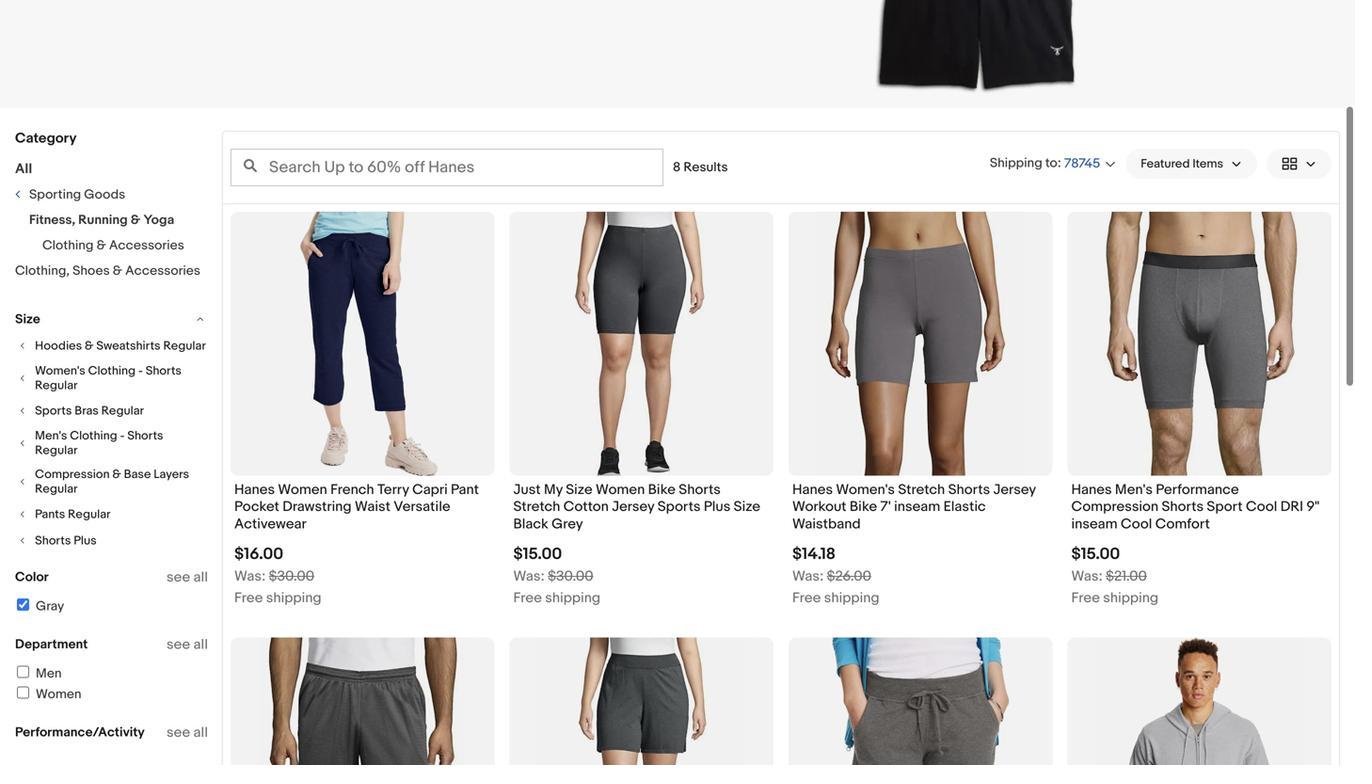 Task type: describe. For each thing, give the bounding box(es) containing it.
hoodies & sweatshirts regular button
[[15, 337, 208, 354]]

compression inside hanes men's performance compression shorts sport cool dri 9" inseam cool comfort
[[1071, 498, 1159, 515]]

fitness,
[[29, 212, 75, 228]]

free for $14.18 was: $26.00 free shipping
[[792, 590, 821, 607]]

black
[[513, 516, 548, 533]]

workout
[[792, 498, 846, 515]]

hanes sport men mesh shorts with pockets gym workout 9" inseam sz s-2xl 4 colors image
[[259, 638, 466, 765]]

shipping
[[990, 155, 1042, 171]]

$14.18
[[792, 544, 836, 564]]

my
[[544, 481, 563, 498]]

0 horizontal spatial cool
[[1121, 516, 1152, 533]]

see for performance/activity
[[167, 724, 190, 741]]

men
[[36, 666, 62, 682]]

see all button for color
[[167, 569, 208, 586]]

women's clothing - shorts regular
[[35, 364, 182, 393]]

hanes womens jersey shorts w pockets drawstring super soft 100% cotton 7" inseam image
[[817, 638, 1025, 765]]

& left yoga
[[131, 212, 140, 228]]

all
[[15, 160, 32, 177]]

hanes women french terry capri pant pocket drawstring waist versatile activewear
[[234, 481, 479, 533]]

terry
[[377, 481, 409, 498]]

hoodies & sweatshirts regular
[[35, 339, 206, 353]]

clothing & accessories link
[[42, 238, 184, 254]]

featured
[[1141, 156, 1190, 171]]

hoodies
[[35, 339, 82, 353]]

1 horizontal spatial cool
[[1246, 498, 1277, 515]]

sports bras regular button
[[15, 402, 208, 419]]

$15.00 was: $30.00 free shipping
[[513, 544, 601, 607]]

Gray checkbox
[[17, 599, 29, 611]]

compression inside men's clothing - shorts regular compression & base layers regular
[[35, 467, 110, 482]]

all for color
[[193, 569, 208, 586]]

french
[[330, 481, 374, 498]]

Women checkbox
[[17, 687, 29, 699]]

shorts inside men's clothing - shorts regular compression & base layers regular
[[127, 429, 163, 443]]

just my size women bike shorts stretch cotton jersey sports plus size black grey
[[513, 481, 760, 533]]

hanes for $15.00
[[1071, 481, 1112, 498]]

1 vertical spatial accessories
[[125, 263, 200, 279]]

clothing inside fitness, running & yoga clothing & accessories clothing, shoes & accessories
[[42, 238, 94, 254]]

free for $16.00 was: $30.00 free shipping
[[234, 590, 263, 607]]

just my size women bike shorts stretch cotton jersey sports plus size black grey image
[[538, 212, 745, 476]]

$15.00 was: $21.00 free shipping
[[1071, 544, 1159, 607]]

layers
[[154, 467, 189, 482]]

$14.18 was: $26.00 free shipping
[[792, 544, 880, 607]]

shipping for $14.18 was: $26.00 free shipping
[[824, 590, 880, 607]]

men's clothing - shorts regular button
[[15, 429, 208, 458]]

clothing for men's
[[70, 429, 117, 443]]

elastic
[[943, 498, 986, 515]]

regular down women's clothing - shorts regular dropdown button
[[101, 403, 144, 418]]

regular inside "dropdown button"
[[163, 339, 206, 353]]

waistband
[[792, 516, 861, 533]]

bike inside the hanes women's stretch shorts jersey workout bike 7' inseam elastic waistband
[[850, 498, 877, 515]]

:
[[1058, 155, 1061, 171]]

plus inside just my size women bike shorts stretch cotton jersey sports plus size black grey
[[704, 498, 731, 515]]

shoes
[[73, 263, 110, 279]]

$16.00
[[234, 544, 283, 564]]

shorts plus
[[35, 533, 97, 548]]

featured items
[[1141, 156, 1223, 171]]

hanes women french terry capri pant pocket drawstring waist versatile activewear link
[[234, 481, 491, 537]]

1 horizontal spatial size
[[566, 481, 593, 498]]

sports inside dropdown button
[[35, 403, 72, 418]]

hanes for $14.18
[[792, 481, 833, 498]]

gray
[[36, 599, 64, 615]]

7'
[[880, 498, 891, 515]]

$15.00 for $15.00 was: $30.00 free shipping
[[513, 544, 562, 564]]

clothing,
[[15, 263, 70, 279]]

sporting goods link
[[14, 187, 125, 203]]

shipping to : 78745
[[990, 155, 1100, 172]]

women inside just my size women bike shorts stretch cotton jersey sports plus size black grey
[[596, 481, 645, 498]]

& inside men's clothing - shorts regular compression & base layers regular
[[112, 467, 121, 482]]

hanes men's performance compression shorts sport cool dri 9" inseam cool comfort link
[[1071, 481, 1328, 537]]

fitness, running & yoga clothing & accessories clothing, shoes & accessories
[[15, 212, 200, 279]]

shorts plus button
[[15, 532, 208, 549]]

color
[[15, 569, 49, 585]]

- for men's
[[120, 429, 125, 443]]

was: for $14.18 was: $26.00 free shipping
[[792, 568, 824, 585]]

$21.00
[[1106, 568, 1147, 585]]

hanes women french terry capri pant pocket drawstring waist versatile activewear image
[[258, 212, 467, 476]]

see all button for performance/activity
[[167, 724, 208, 741]]

$30.00 for $15.00
[[548, 568, 593, 585]]

$26.00
[[827, 568, 871, 585]]

base
[[124, 467, 151, 482]]

men's clothing - shorts regular compression & base layers regular
[[35, 429, 189, 496]]

sport
[[1207, 498, 1243, 515]]

78745
[[1064, 156, 1100, 172]]

pocket
[[234, 498, 279, 515]]

pants
[[35, 507, 65, 522]]

hanes women's stretch shorts jersey workout bike 7' inseam elastic waistband link
[[792, 481, 1049, 537]]

9"
[[1307, 498, 1320, 515]]

to
[[1045, 155, 1058, 171]]

goods
[[84, 187, 125, 203]]

sports inside just my size women bike shorts stretch cotton jersey sports plus size black grey
[[658, 498, 701, 515]]

yoga
[[143, 212, 174, 228]]

category
[[15, 130, 77, 147]]

bike inside just my size women bike shorts stretch cotton jersey sports plus size black grey
[[648, 481, 676, 498]]

all for performance/activity
[[193, 724, 208, 741]]

hanes men's performance compression shorts sport cool dri 9" inseam cool comfort
[[1071, 481, 1320, 533]]

shorts inside the hanes women's stretch shorts jersey workout bike 7' inseam elastic waistband
[[948, 481, 990, 498]]

$30.00 for $16.00
[[269, 568, 314, 585]]

see for color
[[167, 569, 190, 586]]

Men checkbox
[[17, 666, 29, 678]]

regular down bras
[[35, 443, 78, 458]]

performance
[[1156, 481, 1239, 498]]

$16.00 was: $30.00 free shipping
[[234, 544, 322, 607]]

items
[[1193, 156, 1223, 171]]

shipping for $15.00 was: $21.00 free shipping
[[1103, 590, 1159, 607]]

just
[[513, 481, 541, 498]]

featured items button
[[1126, 149, 1257, 179]]

hanes full zip hoodie sweatshirt mens comfortblend ecosmart hood pockets s-3xl image
[[1096, 638, 1304, 765]]

comfort
[[1155, 516, 1210, 533]]

was: for $15.00 was: $21.00 free shipping
[[1071, 568, 1103, 585]]

& inside "dropdown button"
[[85, 339, 94, 353]]

grey
[[552, 516, 583, 533]]

stretch inside just my size women bike shorts stretch cotton jersey sports plus size black grey
[[513, 498, 560, 515]]

activewear
[[234, 516, 307, 533]]

gray link
[[14, 599, 64, 615]]

stretch inside the hanes women's stretch shorts jersey workout bike 7' inseam elastic waistband
[[898, 481, 945, 498]]

women inside hanes women french terry capri pant pocket drawstring waist versatile activewear
[[278, 481, 327, 498]]

shipping for $16.00 was: $30.00 free shipping
[[266, 590, 322, 607]]

men link
[[14, 666, 62, 682]]

0 vertical spatial accessories
[[109, 238, 184, 254]]

see all for performance/activity
[[167, 724, 208, 741]]

women link
[[14, 687, 81, 703]]

results
[[684, 160, 728, 176]]



Task type: locate. For each thing, give the bounding box(es) containing it.
0 vertical spatial -
[[138, 364, 143, 378]]

see all for color
[[167, 569, 208, 586]]

cool left dri
[[1246, 498, 1277, 515]]

shipping inside $15.00 was: $21.00 free shipping
[[1103, 590, 1159, 607]]

1 horizontal spatial stretch
[[898, 481, 945, 498]]

bras
[[75, 403, 99, 418]]

just my size women bike shorts stretch cotton jersey sports plus size black grey link
[[513, 481, 770, 537]]

free for $15.00 was: $30.00 free shipping
[[513, 590, 542, 607]]

was: inside $15.00 was: $21.00 free shipping
[[1071, 568, 1103, 585]]

1 see all button from the top
[[167, 569, 208, 586]]

0 horizontal spatial inseam
[[894, 498, 940, 515]]

see for department
[[167, 636, 190, 653]]

1 vertical spatial -
[[120, 429, 125, 443]]

sports bras regular
[[35, 403, 144, 418]]

hanes women's stretch shorts jersey workout bike 7' inseam elastic waistband
[[792, 481, 1036, 533]]

4 was: from the left
[[1071, 568, 1103, 585]]

sporting
[[29, 187, 81, 203]]

1 vertical spatial see all
[[167, 636, 208, 653]]

stretch
[[898, 481, 945, 498], [513, 498, 560, 515]]

performance/activity
[[15, 725, 145, 741]]

free inside $16.00 was: $30.00 free shipping
[[234, 590, 263, 607]]

2 was: from the left
[[513, 568, 545, 585]]

$15.00
[[513, 544, 562, 564], [1071, 544, 1120, 564]]

stretch up elastic
[[898, 481, 945, 498]]

capri
[[412, 481, 448, 498]]

compression up $15.00 was: $21.00 free shipping
[[1071, 498, 1159, 515]]

women's down hoodies at left
[[35, 364, 85, 378]]

0 horizontal spatial plus
[[74, 533, 97, 548]]

1 vertical spatial men's
[[1115, 481, 1153, 498]]

1 horizontal spatial hanes
[[792, 481, 833, 498]]

1 all from the top
[[193, 569, 208, 586]]

2 see all button from the top
[[167, 636, 208, 653]]

1 vertical spatial see
[[167, 636, 190, 653]]

0 horizontal spatial -
[[120, 429, 125, 443]]

inseam right the 7'
[[894, 498, 940, 515]]

2 free from the left
[[513, 590, 542, 607]]

1 vertical spatial sports
[[658, 498, 701, 515]]

view: gallery view image
[[1282, 154, 1317, 174]]

1 $30.00 from the left
[[269, 568, 314, 585]]

0 vertical spatial all
[[193, 569, 208, 586]]

0 horizontal spatial stretch
[[513, 498, 560, 515]]

0 horizontal spatial jersey
[[612, 498, 654, 515]]

shorts
[[146, 364, 182, 378], [127, 429, 163, 443], [679, 481, 721, 498], [948, 481, 990, 498], [1162, 498, 1204, 515], [35, 533, 71, 548]]

clothing down fitness,
[[42, 238, 94, 254]]

& down clothing & accessories link
[[113, 263, 122, 279]]

size inside dropdown button
[[15, 311, 40, 327]]

- inside women's clothing - shorts regular
[[138, 364, 143, 378]]

was: for $16.00 was: $30.00 free shipping
[[234, 568, 266, 585]]

0 vertical spatial clothing
[[42, 238, 94, 254]]

0 vertical spatial men's
[[35, 429, 67, 443]]

shipping inside the $14.18 was: $26.00 free shipping
[[824, 590, 880, 607]]

dri
[[1281, 498, 1303, 515]]

women
[[278, 481, 327, 498], [596, 481, 645, 498], [36, 687, 81, 703]]

regular up bras
[[35, 378, 78, 393]]

2 shipping from the left
[[545, 590, 601, 607]]

was: inside $16.00 was: $30.00 free shipping
[[234, 568, 266, 585]]

1 vertical spatial all
[[193, 636, 208, 653]]

women up drawstring
[[278, 481, 327, 498]]

0 vertical spatial see all
[[167, 569, 208, 586]]

cool left the comfort
[[1121, 516, 1152, 533]]

compression & base layers regular button
[[15, 467, 208, 496]]

hanes inside hanes women french terry capri pant pocket drawstring waist versatile activewear
[[234, 481, 275, 498]]

2 see all from the top
[[167, 636, 208, 653]]

1 horizontal spatial $30.00
[[548, 568, 593, 585]]

3 see all from the top
[[167, 724, 208, 741]]

clothing
[[42, 238, 94, 254], [88, 364, 135, 378], [70, 429, 117, 443]]

size
[[15, 311, 40, 327], [566, 481, 593, 498], [734, 498, 760, 515]]

size left workout
[[734, 498, 760, 515]]

2 see from the top
[[167, 636, 190, 653]]

2 vertical spatial all
[[193, 724, 208, 741]]

$30.00 down $16.00
[[269, 568, 314, 585]]

shipping inside $16.00 was: $30.00 free shipping
[[266, 590, 322, 607]]

2 hanes from the left
[[792, 481, 833, 498]]

hanes up the pocket
[[234, 481, 275, 498]]

women's up the 7'
[[836, 481, 895, 498]]

hanes up workout
[[792, 481, 833, 498]]

- for women's
[[138, 364, 143, 378]]

3 all from the top
[[193, 724, 208, 741]]

$30.00
[[269, 568, 314, 585], [548, 568, 593, 585]]

1 horizontal spatial men's
[[1115, 481, 1153, 498]]

was: down $14.18
[[792, 568, 824, 585]]

sporting goods
[[29, 187, 125, 203]]

3 shipping from the left
[[824, 590, 880, 607]]

1 horizontal spatial plus
[[704, 498, 731, 515]]

sports left bras
[[35, 403, 72, 418]]

0 horizontal spatial $15.00
[[513, 544, 562, 564]]

all link
[[15, 160, 32, 177]]

$30.00 inside $16.00 was: $30.00 free shipping
[[269, 568, 314, 585]]

3 free from the left
[[792, 590, 821, 607]]

4 free from the left
[[1071, 590, 1100, 607]]

& right hoodies at left
[[85, 339, 94, 353]]

women's clothing - shorts regular button
[[15, 364, 208, 393]]

compression up "pants regular"
[[35, 467, 110, 482]]

0 vertical spatial women's
[[35, 364, 85, 378]]

1 $15.00 from the left
[[513, 544, 562, 564]]

regular
[[163, 339, 206, 353], [35, 378, 78, 393], [101, 403, 144, 418], [35, 443, 78, 458], [35, 482, 78, 496], [68, 507, 111, 522]]

women up cotton
[[596, 481, 645, 498]]

free
[[234, 590, 263, 607], [513, 590, 542, 607], [792, 590, 821, 607], [1071, 590, 1100, 607]]

1 free from the left
[[234, 590, 263, 607]]

2 $30.00 from the left
[[548, 568, 593, 585]]

0 vertical spatial sports
[[35, 403, 72, 418]]

hanes inside hanes men's performance compression shorts sport cool dri 9" inseam cool comfort
[[1071, 481, 1112, 498]]

0 horizontal spatial compression
[[35, 467, 110, 482]]

1 hanes from the left
[[234, 481, 275, 498]]

0 horizontal spatial size
[[15, 311, 40, 327]]

1 horizontal spatial sports
[[658, 498, 701, 515]]

compression
[[35, 467, 110, 482], [1071, 498, 1159, 515]]

1 was: from the left
[[234, 568, 266, 585]]

inseam inside hanes men's performance compression shorts sport cool dri 9" inseam cool comfort
[[1071, 516, 1118, 533]]

clothing for women's
[[88, 364, 135, 378]]

$15.00 inside $15.00 was: $30.00 free shipping
[[513, 544, 562, 564]]

8
[[673, 160, 681, 176]]

clothing, shoes & accessories link
[[15, 263, 200, 279]]

inseam inside the hanes women's stretch shorts jersey workout bike 7' inseam elastic waistband
[[894, 498, 940, 515]]

shorts inside just my size women bike shorts stretch cotton jersey sports plus size black grey
[[679, 481, 721, 498]]

$30.00 inside $15.00 was: $30.00 free shipping
[[548, 568, 593, 585]]

see all for department
[[167, 636, 208, 653]]

women down men
[[36, 687, 81, 703]]

was: inside $15.00 was: $30.00 free shipping
[[513, 568, 545, 585]]

running
[[78, 212, 128, 228]]

1 horizontal spatial inseam
[[1071, 516, 1118, 533]]

cool
[[1246, 498, 1277, 515], [1121, 516, 1152, 533]]

jersey
[[993, 481, 1036, 498], [612, 498, 654, 515]]

1 vertical spatial compression
[[1071, 498, 1159, 515]]

versatile
[[394, 498, 450, 515]]

1 vertical spatial clothing
[[88, 364, 135, 378]]

regular right 'sweatshirts'
[[163, 339, 206, 353]]

men's inside men's clothing - shorts regular compression & base layers regular
[[35, 429, 67, 443]]

was: inside the $14.18 was: $26.00 free shipping
[[792, 568, 824, 585]]

regular up shorts plus dropdown button
[[68, 507, 111, 522]]

was: down black
[[513, 568, 545, 585]]

pants regular button
[[15, 506, 208, 523]]

- down sports bras regular dropdown button
[[120, 429, 125, 443]]

-
[[138, 364, 143, 378], [120, 429, 125, 443]]

- down 'sweatshirts'
[[138, 364, 143, 378]]

clothing inside women's clothing - shorts regular
[[88, 364, 135, 378]]

accessories
[[109, 238, 184, 254], [125, 263, 200, 279]]

free inside the $14.18 was: $26.00 free shipping
[[792, 590, 821, 607]]

was:
[[234, 568, 266, 585], [513, 568, 545, 585], [792, 568, 824, 585], [1071, 568, 1103, 585]]

0 vertical spatial compression
[[35, 467, 110, 482]]

$15.00 down black
[[513, 544, 562, 564]]

men's down sports bras regular
[[35, 429, 67, 443]]

plus
[[704, 498, 731, 515], [74, 533, 97, 548]]

shipping down the grey
[[545, 590, 601, 607]]

hanes men's performance compression shorts sport cool dri 9" inseam cool comfort image
[[1096, 212, 1304, 476]]

hanes for $16.00
[[234, 481, 275, 498]]

shorts inside women's clothing - shorts regular
[[146, 364, 182, 378]]

0 vertical spatial see
[[167, 569, 190, 586]]

plus inside dropdown button
[[74, 533, 97, 548]]

department
[[15, 637, 88, 653]]

sports
[[35, 403, 72, 418], [658, 498, 701, 515]]

bike
[[648, 481, 676, 498], [850, 498, 877, 515]]

clothing down hoodies & sweatshirts regular "dropdown button"
[[88, 364, 135, 378]]

Enter your search keyword text field
[[231, 149, 663, 186]]

size up cotton
[[566, 481, 593, 498]]

clothing down sports bras regular
[[70, 429, 117, 443]]

just my size pull-on women's shorts cotton jersey plus 7" inseam size 1x-5x image
[[538, 638, 745, 765]]

0 vertical spatial plus
[[704, 498, 731, 515]]

women's
[[35, 364, 85, 378], [836, 481, 895, 498]]

2 horizontal spatial size
[[734, 498, 760, 515]]

hanes women's stretch shorts jersey workout bike 7' inseam elastic waistband image
[[817, 212, 1025, 476]]

1 horizontal spatial -
[[138, 364, 143, 378]]

3 see all button from the top
[[167, 724, 208, 741]]

regular inside women's clothing - shorts regular
[[35, 378, 78, 393]]

2 vertical spatial see all button
[[167, 724, 208, 741]]

1 see from the top
[[167, 569, 190, 586]]

drawstring
[[283, 498, 352, 515]]

1 shipping from the left
[[266, 590, 322, 607]]

0 horizontal spatial women's
[[35, 364, 85, 378]]

cotton
[[563, 498, 609, 515]]

2 $15.00 from the left
[[1071, 544, 1120, 564]]

inseam up $15.00 was: $21.00 free shipping
[[1071, 516, 1118, 533]]

see
[[167, 569, 190, 586], [167, 636, 190, 653], [167, 724, 190, 741]]

1 horizontal spatial $15.00
[[1071, 544, 1120, 564]]

men's left performance
[[1115, 481, 1153, 498]]

2 vertical spatial see all
[[167, 724, 208, 741]]

0 vertical spatial see all button
[[167, 569, 208, 586]]

2 horizontal spatial women
[[596, 481, 645, 498]]

hanes inside the hanes women's stretch shorts jersey workout bike 7' inseam elastic waistband
[[792, 481, 833, 498]]

free inside $15.00 was: $21.00 free shipping
[[1071, 590, 1100, 607]]

shipping for $15.00 was: $30.00 free shipping
[[545, 590, 601, 607]]

hanes
[[234, 481, 275, 498], [792, 481, 833, 498], [1071, 481, 1112, 498]]

jersey inside just my size women bike shorts stretch cotton jersey sports plus size black grey
[[612, 498, 654, 515]]

was: for $15.00 was: $30.00 free shipping
[[513, 568, 545, 585]]

size button
[[15, 311, 208, 328]]

women's inside the hanes women's stretch shorts jersey workout bike 7' inseam elastic waistband
[[836, 481, 895, 498]]

see all
[[167, 569, 208, 586], [167, 636, 208, 653], [167, 724, 208, 741]]

all for department
[[193, 636, 208, 653]]

1 horizontal spatial compression
[[1071, 498, 1159, 515]]

women's inside women's clothing - shorts regular
[[35, 364, 85, 378]]

3 was: from the left
[[792, 568, 824, 585]]

&
[[131, 212, 140, 228], [97, 238, 106, 254], [113, 263, 122, 279], [85, 339, 94, 353], [112, 467, 121, 482]]

sweatshirts
[[96, 339, 161, 353]]

1 horizontal spatial jersey
[[993, 481, 1036, 498]]

1 horizontal spatial women
[[278, 481, 327, 498]]

- inside men's clothing - shorts regular compression & base layers regular
[[120, 429, 125, 443]]

sports right cotton
[[658, 498, 701, 515]]

shipping down $21.00
[[1103, 590, 1159, 607]]

2 vertical spatial see
[[167, 724, 190, 741]]

was: left $21.00
[[1071, 568, 1103, 585]]

shipping down $26.00
[[824, 590, 880, 607]]

0 horizontal spatial sports
[[35, 403, 72, 418]]

$15.00 for $15.00 was: $21.00 free shipping
[[1071, 544, 1120, 564]]

inseam
[[894, 498, 940, 515], [1071, 516, 1118, 533]]

jersey inside the hanes women's stretch shorts jersey workout bike 7' inseam elastic waistband
[[993, 481, 1036, 498]]

waist
[[355, 498, 390, 515]]

size up hoodies at left
[[15, 311, 40, 327]]

shipping down $16.00
[[266, 590, 322, 607]]

clothing inside men's clothing - shorts regular compression & base layers regular
[[70, 429, 117, 443]]

1 vertical spatial women's
[[836, 481, 895, 498]]

$30.00 down the grey
[[548, 568, 593, 585]]

0 horizontal spatial men's
[[35, 429, 67, 443]]

3 see from the top
[[167, 724, 190, 741]]

0 horizontal spatial bike
[[648, 481, 676, 498]]

0 horizontal spatial hanes
[[234, 481, 275, 498]]

1 vertical spatial see all button
[[167, 636, 208, 653]]

stretch up black
[[513, 498, 560, 515]]

2 horizontal spatial hanes
[[1071, 481, 1112, 498]]

3 hanes from the left
[[1071, 481, 1112, 498]]

1 horizontal spatial women's
[[836, 481, 895, 498]]

free for $15.00 was: $21.00 free shipping
[[1071, 590, 1100, 607]]

regular up pants
[[35, 482, 78, 496]]

1 see all from the top
[[167, 569, 208, 586]]

1 horizontal spatial bike
[[850, 498, 877, 515]]

2 vertical spatial clothing
[[70, 429, 117, 443]]

0 horizontal spatial women
[[36, 687, 81, 703]]

& left base
[[112, 467, 121, 482]]

hanes up $15.00 was: $21.00 free shipping
[[1071, 481, 1112, 498]]

4 shipping from the left
[[1103, 590, 1159, 607]]

$15.00 inside $15.00 was: $21.00 free shipping
[[1071, 544, 1120, 564]]

$15.00 up $21.00
[[1071, 544, 1120, 564]]

& down the running
[[97, 238, 106, 254]]

free inside $15.00 was: $30.00 free shipping
[[513, 590, 542, 607]]

pant
[[451, 481, 479, 498]]

men's inside hanes men's performance compression shorts sport cool dri 9" inseam cool comfort
[[1115, 481, 1153, 498]]

men's
[[35, 429, 67, 443], [1115, 481, 1153, 498]]

regular inside dropdown button
[[68, 507, 111, 522]]

2 all from the top
[[193, 636, 208, 653]]

1 vertical spatial plus
[[74, 533, 97, 548]]

0 horizontal spatial $30.00
[[269, 568, 314, 585]]

was: down $16.00
[[234, 568, 266, 585]]

pants regular
[[35, 507, 111, 522]]

8 results
[[673, 160, 728, 176]]

see all button for department
[[167, 636, 208, 653]]

shorts inside hanes men's performance compression shorts sport cool dri 9" inseam cool comfort
[[1162, 498, 1204, 515]]

shipping inside $15.00 was: $30.00 free shipping
[[545, 590, 601, 607]]



Task type: vqa. For each thing, say whether or not it's contained in the screenshot.
"Regular" within Women's Clothing - Shorts Regular
yes



